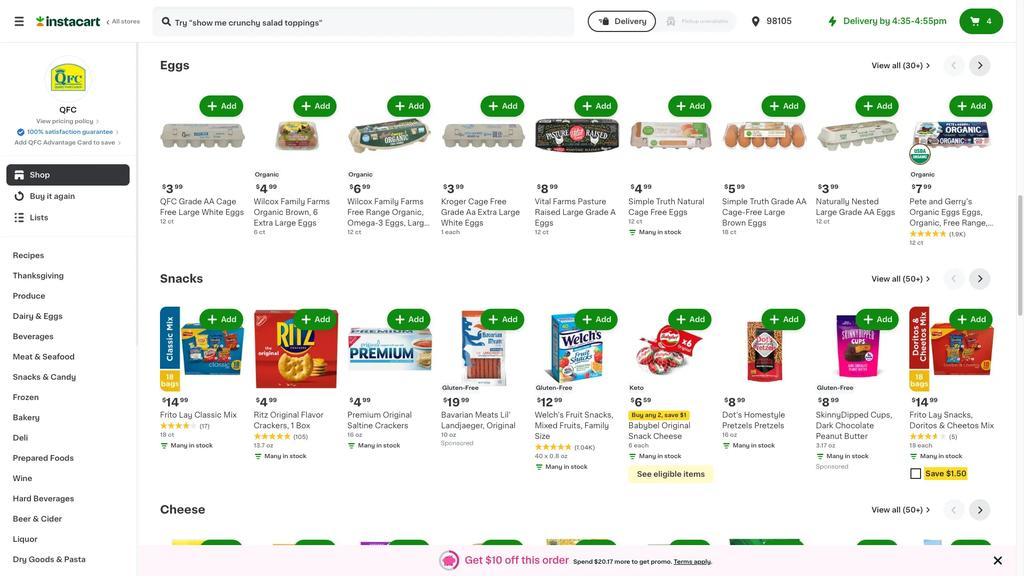 Task type: describe. For each thing, give the bounding box(es) containing it.
32 fl oz button
[[723, 0, 808, 13]]

lil'
[[501, 412, 511, 419]]

butter
[[845, 433, 868, 441]]

to inside get $10 off this order spend $20.17 more to get promo. terms apply .
[[632, 559, 638, 565]]

$ for wilcox family farms organic brown, 6 extra large eggs
[[256, 184, 260, 190]]

99 for ritz original flavor crackers, 1 box
[[269, 398, 277, 404]]

free inside "qfc grade aa cage free large white eggs 12 ct"
[[160, 209, 177, 216]]

frozen link
[[6, 388, 130, 408]]

add button for qfc grade aa cage free large white eggs
[[201, 96, 242, 116]]

organic inside pete and gerry's organic eggs eggs, organic, free range, large
[[910, 209, 940, 216]]

bavarian
[[441, 412, 474, 419]]

buy for buy it again
[[30, 193, 45, 200]]

mix inside frito lay snacks, doritos & cheetos mix
[[982, 422, 995, 430]]

service type group
[[588, 11, 737, 32]]

16 for 4
[[348, 433, 354, 438]]

x
[[545, 454, 548, 460]]

welch's fruit snacks, mixed fruits, family size
[[535, 412, 614, 441]]

3.17
[[817, 443, 828, 449]]

delivery for delivery
[[615, 18, 647, 25]]

delivery by 4:35-4:55pm link
[[827, 15, 947, 28]]

save $1.50
[[926, 470, 967, 478]]

save inside item carousel 'region'
[[665, 413, 679, 419]]

lists
[[30, 214, 48, 222]]

qfc grade aa cage free large white eggs 12 ct
[[160, 198, 244, 225]]

aa
[[466, 209, 476, 216]]

off
[[505, 556, 519, 566]]

1 inside ritz original flavor crackers, 1 box
[[291, 422, 294, 430]]

$ 3 99 for kroger
[[444, 184, 464, 195]]

$ 4 99 for premium original saltine crackers
[[350, 397, 371, 409]]

view for cheese
[[872, 507, 891, 514]]

it
[[47, 193, 52, 200]]

18 for frito lay snacks, doritos & cheetos mix
[[910, 443, 917, 449]]

3 for naturally
[[823, 184, 830, 195]]

bavarian meats lil' landjaeger, original 10 oz
[[441, 412, 516, 438]]

99 for naturally nested large grade aa eggs
[[831, 184, 839, 190]]

(50+) for cheese
[[903, 507, 924, 514]]

recipes link
[[6, 246, 130, 266]]

satisfaction
[[45, 129, 81, 135]]

ct inside vital farms pasture raised large grade a eggs 12 ct
[[543, 230, 549, 236]]

pete and gerry's organic eggs eggs, organic, free range, large
[[910, 198, 989, 238]]

organic up $ 7 99
[[911, 172, 936, 178]]

farms inside vital farms pasture raised large grade a eggs 12 ct
[[553, 198, 576, 206]]

item carousel region containing snacks
[[160, 268, 996, 491]]

4 button
[[960, 9, 1004, 34]]

$1.50
[[947, 470, 967, 478]]

brown inside simple truth grade aa cage-free large brown eggs 18 ct
[[723, 220, 747, 227]]

$ for dot's homestyle pretzels pretzels
[[725, 398, 729, 404]]

cheese inside babybel original snack cheese 6 each
[[654, 433, 683, 441]]

frito lay snacks, doritos & cheetos mix
[[910, 412, 995, 430]]

product group containing 19
[[441, 307, 527, 450]]

ritz
[[254, 412, 268, 419]]

2 gal from the left
[[258, 6, 267, 11]]

organic up the $ 6 99
[[349, 172, 373, 178]]

8 for dot's homestyle pretzels pretzels
[[729, 397, 737, 409]]

$ 4 99 for wilcox family farms organic brown, 6 extra large eggs
[[256, 184, 277, 195]]

$20.17
[[595, 559, 614, 565]]

eggs, inside pete and gerry's organic eggs eggs, organic, free range, large
[[963, 209, 983, 216]]

$ for welch's fruit snacks, mixed fruits, family size
[[537, 398, 541, 404]]

get
[[465, 556, 483, 566]]

wilcox for organic
[[254, 198, 279, 206]]

snacks & candy link
[[6, 367, 130, 388]]

64 fl oz
[[629, 6, 651, 11]]

frozen
[[13, 394, 39, 401]]

white inside "qfc grade aa cage free large white eggs 12 ct"
[[202, 209, 224, 216]]

frito for frito lay classic mix
[[160, 412, 177, 419]]

meats
[[475, 412, 499, 419]]

fruits,
[[560, 422, 583, 430]]

view all (50+) for cheese
[[872, 507, 924, 514]]

each inside kroger cage free grade aa extra large white eggs 1 each
[[445, 230, 460, 236]]

all for 7
[[893, 62, 901, 69]]

apply
[[694, 559, 711, 565]]

14 for frito lay classic mix
[[166, 397, 179, 409]]

12 inside "qfc grade aa cage free large white eggs 12 ct"
[[160, 219, 166, 225]]

range,
[[963, 220, 989, 227]]

landjaeger,
[[441, 422, 485, 430]]

8 for vital farms pasture raised large grade a eggs
[[541, 184, 549, 195]]

terms apply button
[[674, 558, 711, 567]]

aa inside naturally nested large grade aa eggs 12 ct
[[865, 209, 875, 216]]

2,
[[658, 413, 664, 419]]

0.5 gal
[[535, 6, 556, 11]]

family for range
[[375, 198, 399, 206]]

welch's
[[535, 412, 564, 419]]

save $1.50 button
[[910, 466, 996, 485]]

family inside welch's fruit snacks, mixed fruits, family size
[[585, 422, 610, 430]]

sponsored badge image down 10
[[441, 441, 474, 447]]

$ 5 99
[[725, 184, 745, 195]]

0.8
[[550, 454, 560, 460]]

1 vertical spatial beverages
[[33, 495, 74, 503]]

dairy & eggs
[[13, 313, 63, 320]]

gluten-free for 8
[[818, 386, 854, 391]]

simple truth natural cage free eggs 12 ct
[[629, 198, 705, 225]]

ritz original flavor crackers, 1 box
[[254, 412, 324, 430]]

59 fl oz
[[441, 6, 463, 11]]

prepared foods link
[[6, 448, 130, 469]]

buy for buy any 2, save $1
[[632, 413, 644, 419]]

1 vertical spatial 12 ct
[[910, 240, 924, 246]]

large inside kroger cage free grade aa extra large white eggs 1 each
[[499, 209, 520, 216]]

3 inside wilcox family farms free range organic, omega-3 eggs, large brown
[[379, 220, 383, 227]]

meat
[[13, 353, 33, 361]]

12 inside naturally nested large grade aa eggs 12 ct
[[817, 219, 823, 225]]

99 for vital farms pasture raised large grade a eggs
[[550, 184, 558, 190]]

$ for premium original saltine crackers
[[350, 398, 354, 404]]

wilcox for free
[[348, 198, 373, 206]]

4 for wilcox family farms organic brown, 6 extra large eggs
[[260, 184, 268, 195]]

$ for buy any 2, save $1
[[631, 398, 635, 404]]

1 many in stock button from the left
[[348, 0, 433, 15]]

brown inside wilcox family farms free range organic, omega-3 eggs, large brown
[[348, 230, 371, 238]]

hard beverages
[[13, 495, 74, 503]]

$ 12 99
[[537, 397, 563, 409]]

free inside wilcox family farms free range organic, omega-3 eggs, large brown
[[348, 209, 364, 216]]

peanut
[[817, 433, 843, 441]]

grade inside kroger cage free grade aa extra large white eggs 1 each
[[441, 209, 465, 216]]

99 for pete and gerry's organic eggs eggs, organic, free range, large
[[924, 184, 932, 190]]

save inside add qfc advantage card to save link
[[101, 140, 115, 146]]

add button for wilcox family farms free range organic, omega-3 eggs, large brown
[[388, 96, 430, 116]]

99 for wilcox family farms free range organic, omega-3 eggs, large brown
[[363, 184, 371, 190]]

each inside babybel original snack cheese 6 each
[[634, 443, 649, 449]]

delivery button
[[588, 11, 657, 32]]

large inside "qfc grade aa cage free large white eggs 12 ct"
[[179, 209, 200, 216]]

add button for dot's homestyle pretzels pretzels
[[764, 310, 805, 329]]

produce
[[13, 293, 45, 300]]

add button for ritz original flavor crackers, 1 box
[[295, 310, 336, 329]]

4:35-
[[893, 17, 915, 25]]

free inside simple truth natural cage free eggs 12 ct
[[651, 209, 667, 216]]

qfc for qfc
[[59, 106, 77, 114]]

18 for frito lay classic mix
[[160, 433, 167, 438]]

99 for simple truth grade aa cage-free large brown eggs
[[737, 184, 745, 190]]

oz inside premium original saltine crackers 16 oz
[[356, 433, 363, 438]]

item carousel region containing eggs
[[160, 55, 996, 260]]

more
[[615, 559, 631, 565]]

1 gal from the left
[[164, 6, 173, 11]]

& inside frito lay snacks, doritos & cheetos mix
[[940, 422, 946, 430]]

ct inside naturally nested large grade aa eggs 12 ct
[[824, 219, 830, 225]]

lists link
[[6, 207, 130, 228]]

lay for snacks,
[[929, 412, 943, 419]]

nested
[[852, 198, 880, 206]]

view all (50+) button for snacks
[[868, 268, 936, 290]]

order
[[543, 556, 569, 566]]

1 inside kroger cage free grade aa extra large white eggs 1 each
[[441, 230, 444, 236]]

eggs inside pete and gerry's organic eggs eggs, organic, free range, large
[[942, 209, 961, 216]]

.
[[711, 559, 713, 565]]

buy it again link
[[6, 186, 130, 207]]

extra inside kroger cage free grade aa extra large white eggs 1 each
[[478, 209, 497, 216]]

deli
[[13, 435, 28, 442]]

thanksgiving link
[[6, 266, 130, 286]]

gluten- for 19
[[443, 386, 466, 391]]

3 all from the top
[[893, 507, 901, 514]]

item badge image
[[910, 144, 932, 165]]

99 for kroger cage free grade aa extra large white eggs
[[456, 184, 464, 190]]

Search field
[[154, 7, 573, 35]]

snacks for snacks & candy
[[13, 374, 41, 381]]

original for premium
[[383, 412, 412, 419]]

range
[[366, 209, 390, 216]]

& left pasta
[[56, 556, 62, 564]]

cider
[[41, 516, 62, 523]]

$ for pete and gerry's organic eggs eggs, organic, free range, large
[[912, 184, 916, 190]]

close image
[[992, 555, 1005, 567]]

gerry's
[[945, 198, 973, 206]]

99 for frito lay classic mix
[[180, 398, 188, 404]]

18 inside simple truth grade aa cage-free large brown eggs 18 ct
[[723, 230, 729, 236]]

0 vertical spatial 12 ct
[[348, 230, 362, 236]]

liquor
[[13, 536, 37, 543]]

view for snacks
[[872, 275, 891, 283]]

simple for cage-
[[723, 198, 748, 206]]

wine
[[13, 475, 32, 483]]

farms for organic,
[[401, 198, 424, 206]]

32
[[723, 6, 730, 11]]

100%
[[27, 129, 43, 135]]

dairy & eggs link
[[6, 306, 130, 327]]

product group containing 12
[[535, 307, 620, 474]]

truth for free
[[750, 198, 770, 206]]

(1.04k)
[[575, 445, 596, 451]]

large inside wilcox family farms free range organic, omega-3 eggs, large brown
[[408, 220, 429, 227]]

1 vertical spatial cheese
[[160, 505, 205, 516]]

product group containing add
[[441, 538, 527, 576]]

gluten-free for 12
[[536, 386, 573, 391]]

12 inside vital farms pasture raised large grade a eggs 12 ct
[[535, 230, 541, 236]]

box
[[296, 422, 311, 430]]

qfc inside add qfc advantage card to save link
[[28, 140, 42, 146]]

candy
[[51, 374, 76, 381]]

pasta
[[64, 556, 86, 564]]

lay for classic
[[179, 412, 193, 419]]

product group containing 7
[[910, 93, 996, 248]]

add button for wilcox family farms organic brown, 6 extra large eggs
[[295, 96, 336, 116]]

dot's
[[723, 412, 743, 419]]

99 for wilcox family farms organic brown, 6 extra large eggs
[[269, 184, 277, 190]]

organic, inside wilcox family farms free range organic, omega-3 eggs, large brown
[[392, 209, 424, 216]]

premium
[[348, 412, 381, 419]]

dry
[[13, 556, 27, 564]]

skinnydipped cups, dark chocolate peanut butter 3.17 oz
[[817, 412, 893, 449]]

cage inside kroger cage free grade aa extra large white eggs 1 each
[[469, 198, 489, 206]]

frito for frito lay snacks, doritos & cheetos mix
[[910, 412, 927, 419]]

any
[[646, 413, 657, 419]]

99 for frito lay snacks, doritos & cheetos mix
[[930, 398, 938, 404]]

99 for qfc grade aa cage free large white eggs
[[175, 184, 183, 190]]

sponsored badge image right 98105 popup button
[[817, 27, 849, 33]]

ct inside simple truth grade aa cage-free large brown eggs 18 ct
[[731, 230, 737, 236]]

$ 4 99 for simple truth natural cage free eggs
[[631, 184, 652, 195]]

(17)
[[200, 424, 210, 430]]

view all (30+)
[[872, 62, 924, 69]]

white inside kroger cage free grade aa extra large white eggs 1 each
[[441, 220, 463, 227]]

18 ct
[[160, 433, 174, 438]]



Task type: locate. For each thing, give the bounding box(es) containing it.
spend
[[574, 559, 593, 565]]

99 up dot's
[[738, 398, 746, 404]]

0 horizontal spatial buy
[[30, 193, 45, 200]]

fl for 64
[[638, 6, 643, 11]]

99 up frito lay snacks, doritos & cheetos mix
[[930, 398, 938, 404]]

0 horizontal spatial truth
[[657, 198, 676, 206]]

naturally
[[817, 198, 850, 206]]

1 horizontal spatial $ 8 99
[[725, 397, 746, 409]]

original inside babybel original snack cheese 6 each
[[662, 422, 691, 430]]

99 up naturally
[[831, 184, 839, 190]]

0 horizontal spatial 1 gal
[[160, 6, 173, 11]]

2 simple from the left
[[629, 198, 655, 206]]

view for eggs
[[872, 62, 891, 69]]

dry goods & pasta
[[13, 556, 86, 564]]

2 horizontal spatial qfc
[[160, 198, 177, 206]]

2 14 from the left
[[916, 397, 929, 409]]

99 inside the $ 19 99
[[461, 398, 470, 404]]

2 $ 14 99 from the left
[[912, 397, 938, 409]]

$ for vital farms pasture raised large grade a eggs
[[537, 184, 541, 190]]

99 for premium original saltine crackers
[[363, 398, 371, 404]]

4:55pm
[[915, 17, 947, 25]]

get $10 off this order status
[[461, 555, 717, 567]]

0 horizontal spatial many in stock button
[[348, 0, 433, 15]]

2 vertical spatial item carousel region
[[160, 500, 996, 576]]

1 pretzels from the left
[[723, 422, 753, 430]]

3 gal from the left
[[546, 6, 556, 11]]

0 horizontal spatial cheese
[[160, 505, 205, 516]]

aa inside "qfc grade aa cage free large white eggs 12 ct"
[[204, 198, 215, 206]]

original for babybel
[[662, 422, 691, 430]]

$ 14 99 for frito lay classic mix
[[162, 397, 188, 409]]

brown,
[[286, 209, 311, 216]]

0 horizontal spatial gal
[[164, 6, 173, 11]]

ct inside simple truth natural cage free eggs 12 ct
[[637, 219, 643, 225]]

all for 14
[[893, 275, 901, 283]]

(30+)
[[903, 62, 924, 69]]

$ up the ritz
[[256, 398, 260, 404]]

1 truth from the left
[[750, 198, 770, 206]]

32 fl oz
[[723, 6, 744, 11]]

lay inside frito lay snacks, doritos & cheetos mix
[[929, 412, 943, 419]]

to inside add qfc advantage card to save link
[[93, 140, 100, 146]]

qfc inside "qfc grade aa cage free large white eggs 12 ct"
[[160, 198, 177, 206]]

3 item carousel region from the top
[[160, 500, 996, 576]]

grade inside "qfc grade aa cage free large white eggs 12 ct"
[[179, 198, 202, 206]]

3 many in stock button from the left
[[910, 0, 996, 26]]

view inside popup button
[[872, 62, 891, 69]]

99 up frito lay classic mix
[[180, 398, 188, 404]]

add button for simple truth grade aa cage-free large brown eggs
[[764, 96, 805, 116]]

add button for vital farms pasture raised large grade a eggs
[[576, 96, 617, 116]]

1 vertical spatial buy
[[632, 413, 644, 419]]

1 horizontal spatial truth
[[750, 198, 770, 206]]

1 horizontal spatial delivery
[[844, 17, 878, 25]]

wilcox
[[254, 198, 279, 206], [348, 198, 373, 206]]

original inside ritz original flavor crackers, 1 box
[[270, 412, 299, 419]]

12 ct down omega- at the top left
[[348, 230, 362, 236]]

$ 4 99 up the ritz
[[256, 397, 277, 409]]

large inside wilcox family farms organic brown, 6 extra large eggs 6 ct
[[275, 220, 296, 227]]

add button for pete and gerry's organic eggs eggs, organic, free range, large
[[951, 96, 992, 116]]

1 vertical spatial view all (50+)
[[872, 507, 924, 514]]

item carousel region
[[160, 55, 996, 260], [160, 268, 996, 491], [160, 500, 996, 576]]

1 horizontal spatial wilcox
[[348, 198, 373, 206]]

99 up vital
[[550, 184, 558, 190]]

2 horizontal spatial 18
[[910, 443, 917, 449]]

1 horizontal spatial 12 ct
[[910, 240, 924, 246]]

100% satisfaction guarantee
[[27, 129, 113, 135]]

2 pretzels from the left
[[755, 422, 785, 430]]

0 horizontal spatial organic,
[[392, 209, 424, 216]]

2 horizontal spatial farms
[[553, 198, 576, 206]]

99 up crackers,
[[269, 398, 277, 404]]

delivery down the 64
[[615, 18, 647, 25]]

farms for 6
[[307, 198, 330, 206]]

instacart logo image
[[36, 15, 100, 28]]

40
[[535, 454, 543, 460]]

wilcox family farms free range organic, omega-3 eggs, large brown
[[348, 198, 429, 238]]

2 all from the top
[[893, 275, 901, 283]]

2 item carousel region from the top
[[160, 268, 996, 491]]

simple truth grade aa cage-free large brown eggs 18 ct
[[723, 198, 807, 236]]

0 horizontal spatial snacks,
[[585, 412, 614, 419]]

original for ritz
[[270, 412, 299, 419]]

$ 4 99 up premium
[[350, 397, 371, 409]]

1 vertical spatial extra
[[254, 220, 273, 227]]

0 horizontal spatial gluten-
[[443, 386, 466, 391]]

pete
[[910, 198, 928, 206]]

99 right 7
[[924, 184, 932, 190]]

$ inside the $ 6 99
[[350, 184, 354, 190]]

$ 3 99 for naturally
[[819, 184, 839, 195]]

family inside wilcox family farms free range organic, omega-3 eggs, large brown
[[375, 198, 399, 206]]

gal
[[164, 6, 173, 11], [258, 6, 267, 11], [546, 6, 556, 11]]

2 horizontal spatial fl
[[732, 6, 736, 11]]

1 gluten-free from the left
[[443, 386, 479, 391]]

1 vertical spatial all
[[893, 275, 901, 283]]

$ for frito lay snacks, doritos & cheetos mix
[[912, 398, 916, 404]]

snacks, up cheetos
[[945, 412, 974, 419]]

free inside kroger cage free grade aa extra large white eggs 1 each
[[490, 198, 507, 206]]

sponsored badge image down 59 fl oz
[[441, 14, 474, 20]]

foods
[[50, 455, 74, 462]]

premium original saltine crackers 16 oz
[[348, 412, 412, 438]]

99 up premium
[[363, 398, 371, 404]]

2 horizontal spatial cage
[[629, 209, 649, 216]]

delivery left the by
[[844, 17, 878, 25]]

3 fl from the left
[[638, 6, 643, 11]]

$ up premium
[[350, 398, 354, 404]]

$ up bavarian
[[444, 398, 447, 404]]

(50+) for snacks
[[903, 275, 924, 283]]

1 horizontal spatial each
[[634, 443, 649, 449]]

14 up frito lay classic mix
[[166, 397, 179, 409]]

all
[[112, 19, 120, 25]]

$ 6 59
[[631, 397, 652, 409]]

2 vertical spatial all
[[893, 507, 901, 514]]

meat & seafood
[[13, 353, 75, 361]]

0 horizontal spatial simple
[[629, 198, 655, 206]]

0 horizontal spatial lay
[[179, 412, 193, 419]]

59 inside the $ 6 59
[[644, 398, 652, 404]]

1 $ 14 99 from the left
[[162, 397, 188, 409]]

2 horizontal spatial family
[[585, 422, 610, 430]]

$ for skinnydipped cups, dark chocolate peanut butter
[[819, 398, 823, 404]]

simple right the pasture
[[629, 198, 655, 206]]

0 horizontal spatial farms
[[307, 198, 330, 206]]

8 for skinnydipped cups, dark chocolate peanut butter
[[823, 397, 830, 409]]

eggs inside naturally nested large grade aa eggs 12 ct
[[877, 209, 896, 216]]

1 horizontal spatial fl
[[638, 6, 643, 11]]

1 14 from the left
[[166, 397, 179, 409]]

oz inside 59 fl oz button
[[456, 6, 463, 11]]

14 for frito lay snacks, doritos & cheetos mix
[[916, 397, 929, 409]]

$ 14 99
[[162, 397, 188, 409], [912, 397, 938, 409]]

recipes
[[13, 252, 44, 259]]

99 up simple truth natural cage free eggs 12 ct
[[644, 184, 652, 190]]

$ 7 99
[[912, 184, 932, 195]]

$ inside the $ 6 59
[[631, 398, 635, 404]]

$ up vital
[[537, 184, 541, 190]]

free inside simple truth grade aa cage-free large brown eggs 18 ct
[[746, 209, 763, 216]]

1 horizontal spatial mix
[[982, 422, 995, 430]]

oz inside 32 fl oz button
[[737, 6, 744, 11]]

1 frito from the left
[[160, 412, 177, 419]]

1 horizontal spatial extra
[[478, 209, 497, 216]]

buy
[[30, 193, 45, 200], [632, 413, 644, 419]]

1 vertical spatial qfc
[[28, 140, 42, 146]]

snacks, for 14
[[945, 412, 974, 419]]

1 horizontal spatial family
[[375, 198, 399, 206]]

$ 14 99 for frito lay snacks, doritos & cheetos mix
[[912, 397, 938, 409]]

3 $ 3 99 from the left
[[819, 184, 839, 195]]

$10
[[486, 556, 503, 566]]

$ for qfc grade aa cage free large white eggs
[[162, 184, 166, 190]]

2 frito from the left
[[910, 412, 927, 419]]

original down lil'
[[487, 422, 516, 430]]

3 gluten-free from the left
[[818, 386, 854, 391]]

1 horizontal spatial gluten-
[[536, 386, 559, 391]]

all inside popup button
[[893, 62, 901, 69]]

4 for ritz original flavor crackers, 1 box
[[260, 397, 268, 409]]

0 horizontal spatial mix
[[224, 412, 237, 419]]

$ up 18 ct at bottom left
[[162, 398, 166, 404]]

1 (50+) from the top
[[903, 275, 924, 283]]

99
[[175, 184, 183, 190], [456, 184, 464, 190], [737, 184, 745, 190], [269, 184, 277, 190], [363, 184, 371, 190], [550, 184, 558, 190], [644, 184, 652, 190], [831, 184, 839, 190], [924, 184, 932, 190], [180, 398, 188, 404], [461, 398, 470, 404], [738, 398, 746, 404], [269, 398, 277, 404], [363, 398, 371, 404], [555, 398, 563, 404], [831, 398, 840, 404], [930, 398, 938, 404]]

free
[[490, 198, 507, 206], [160, 209, 177, 216], [746, 209, 763, 216], [348, 209, 364, 216], [651, 209, 667, 216], [944, 220, 961, 227], [466, 386, 479, 391], [559, 386, 573, 391], [841, 386, 854, 391]]

1 vertical spatial mix
[[982, 422, 995, 430]]

0 horizontal spatial family
[[281, 198, 305, 206]]

99 right 19
[[461, 398, 470, 404]]

oz inside bavarian meats lil' landjaeger, original 10 oz
[[450, 433, 457, 438]]

gluten- up $ 12 99
[[536, 386, 559, 391]]

wilcox inside wilcox family farms organic brown, 6 extra large eggs 6 ct
[[254, 198, 279, 206]]

99 up welch's
[[555, 398, 563, 404]]

aa inside simple truth grade aa cage-free large brown eggs 18 ct
[[797, 198, 807, 206]]

add button for premium original saltine crackers
[[388, 310, 430, 329]]

classic
[[195, 412, 222, 419]]

1 farms from the left
[[307, 198, 330, 206]]

simple up cage-
[[723, 198, 748, 206]]

get
[[640, 559, 650, 565]]

all stores link
[[36, 6, 141, 36]]

0 horizontal spatial 16
[[348, 433, 354, 438]]

$ inside $ 12 99
[[537, 398, 541, 404]]

add button for simple truth natural cage free eggs
[[670, 96, 711, 116]]

family for brown,
[[281, 198, 305, 206]]

18 down 'doritos'
[[910, 443, 917, 449]]

1 fl from the left
[[451, 6, 455, 11]]

delivery inside button
[[615, 18, 647, 25]]

1 horizontal spatial cheese
[[654, 433, 683, 441]]

0 horizontal spatial to
[[93, 140, 100, 146]]

extra inside wilcox family farms organic brown, 6 extra large eggs 6 ct
[[254, 220, 273, 227]]

3 farms from the left
[[553, 198, 576, 206]]

add button for frito lay classic mix
[[201, 310, 242, 329]]

large inside simple truth grade aa cage-free large brown eggs 18 ct
[[765, 209, 786, 216]]

truth inside simple truth grade aa cage-free large brown eggs 18 ct
[[750, 198, 770, 206]]

1 item carousel region from the top
[[160, 55, 996, 260]]

0 horizontal spatial 18
[[160, 433, 167, 438]]

cheetos
[[948, 422, 980, 430]]

add button for kroger cage free grade aa extra large white eggs
[[482, 96, 523, 116]]

view pricing policy link
[[36, 117, 100, 126]]

4 inside 4 button
[[987, 18, 993, 25]]

gluten-free up skinnydipped
[[818, 386, 854, 391]]

0 horizontal spatial frito
[[160, 412, 177, 419]]

2 lay from the left
[[929, 412, 943, 419]]

kroger
[[441, 198, 467, 206]]

$ 8 99 up vital
[[537, 184, 558, 195]]

ct inside "qfc grade aa cage free large white eggs 12 ct"
[[168, 219, 174, 225]]

99 up wilcox family farms organic brown, 6 extra large eggs 6 ct
[[269, 184, 277, 190]]

64
[[629, 6, 637, 11]]

original inside premium original saltine crackers 16 oz
[[383, 412, 412, 419]]

this
[[522, 556, 540, 566]]

simple
[[723, 198, 748, 206], [629, 198, 655, 206]]

item carousel region containing cheese
[[160, 500, 996, 576]]

$ 14 99 up frito lay classic mix
[[162, 397, 188, 409]]

farms up raised
[[553, 198, 576, 206]]

and
[[929, 198, 944, 206]]

1 horizontal spatial cage
[[469, 198, 489, 206]]

2 many in stock button from the left
[[817, 0, 902, 26]]

gluten-free
[[443, 386, 479, 391], [536, 386, 573, 391], [818, 386, 854, 391]]

1 vertical spatial snacks
[[13, 374, 41, 381]]

original up crackers,
[[270, 412, 299, 419]]

view all (50+) button for cheese
[[868, 500, 936, 521]]

2 snacks, from the left
[[945, 412, 974, 419]]

sponsored badge image
[[441, 14, 474, 20], [817, 27, 849, 33], [441, 441, 474, 447], [817, 464, 849, 470]]

fl for 32
[[732, 6, 736, 11]]

eggs inside kroger cage free grade aa extra large white eggs 1 each
[[465, 220, 484, 227]]

frito up 18 ct at bottom left
[[160, 412, 177, 419]]

1 horizontal spatial $ 3 99
[[444, 184, 464, 195]]

view all (50+)
[[872, 275, 924, 283], [872, 507, 924, 514]]

12 inside simple truth natural cage free eggs 12 ct
[[629, 219, 635, 225]]

99 for bavarian meats lil' landjaeger, original
[[461, 398, 470, 404]]

18 each
[[910, 443, 933, 449]]

12 ct down pete and gerry's organic eggs eggs, organic, free range, large
[[910, 240, 924, 246]]

organic, down the pete
[[910, 220, 942, 227]]

1 lay from the left
[[179, 412, 193, 419]]

snack
[[629, 433, 652, 441]]

8 up dot's
[[729, 397, 737, 409]]

gluten-free up the $ 19 99
[[443, 386, 479, 391]]

oz inside skinnydipped cups, dark chocolate peanut butter 3.17 oz
[[829, 443, 836, 449]]

$ up dot's
[[725, 398, 729, 404]]

1 horizontal spatial save
[[665, 413, 679, 419]]

large inside pete and gerry's organic eggs eggs, organic, free range, large
[[910, 230, 931, 238]]

frito lay classic mix
[[160, 412, 237, 419]]

2 (50+) from the top
[[903, 507, 924, 514]]

meat & seafood link
[[6, 347, 130, 367]]

2 gluten-free from the left
[[536, 386, 573, 391]]

product group containing many in stock
[[817, 0, 902, 35]]

$ 4 99 up wilcox family farms organic brown, 6 extra large eggs 6 ct
[[256, 184, 277, 195]]

delivery by 4:35-4:55pm
[[844, 17, 947, 25]]

sponsored badge image down 3.17
[[817, 464, 849, 470]]

farms inside wilcox family farms organic brown, 6 extra large eggs 6 ct
[[307, 198, 330, 206]]

truth inside simple truth natural cage free eggs 12 ct
[[657, 198, 676, 206]]

$ up the kroger
[[444, 184, 447, 190]]

0 vertical spatial item carousel region
[[160, 55, 996, 260]]

large inside naturally nested large grade aa eggs 12 ct
[[817, 209, 838, 216]]

farms up brown,
[[307, 198, 330, 206]]

& for cider
[[33, 516, 39, 523]]

0 vertical spatial mix
[[224, 412, 237, 419]]

$ up welch's
[[537, 398, 541, 404]]

qfc inside qfc link
[[59, 106, 77, 114]]

0 horizontal spatial 12 ct
[[348, 230, 362, 236]]

pretzels down dot's
[[723, 422, 753, 430]]

original
[[270, 412, 299, 419], [383, 412, 412, 419], [487, 422, 516, 430], [662, 422, 691, 430]]

99 inside $ 5 99
[[737, 184, 745, 190]]

$ 14 99 up 'doritos'
[[912, 397, 938, 409]]

14 up 'doritos'
[[916, 397, 929, 409]]

0 horizontal spatial $ 14 99
[[162, 397, 188, 409]]

snacks, for 12
[[585, 412, 614, 419]]

grade inside vital farms pasture raised large grade a eggs 12 ct
[[586, 209, 609, 216]]

6 inside babybel original snack cheese 6 each
[[629, 443, 633, 449]]

2 $ 3 99 from the left
[[444, 184, 464, 195]]

2 vertical spatial 18
[[910, 443, 917, 449]]

1 horizontal spatial frito
[[910, 412, 927, 419]]

99 for welch's fruit snacks, mixed fruits, family size
[[555, 398, 563, 404]]

& right dairy at bottom left
[[35, 313, 42, 320]]

4 for premium original saltine crackers
[[354, 397, 362, 409]]

add button for naturally nested large grade aa eggs
[[857, 96, 899, 116]]

3 for kroger
[[447, 184, 455, 195]]

$1
[[680, 413, 687, 419]]

original inside bavarian meats lil' landjaeger, original 10 oz
[[487, 422, 516, 430]]

& right beer
[[33, 516, 39, 523]]

$ for bavarian meats lil' landjaeger, original
[[444, 398, 447, 404]]

98105 button
[[750, 6, 814, 36]]

add qfc advantage card to save link
[[14, 139, 122, 147]]

1 vertical spatial white
[[441, 220, 463, 227]]

2 farms from the left
[[401, 198, 424, 206]]

0 vertical spatial to
[[93, 140, 100, 146]]

2 truth from the left
[[657, 198, 676, 206]]

2 vertical spatial qfc
[[160, 198, 177, 206]]

1 vertical spatial to
[[632, 559, 638, 565]]

0 horizontal spatial cage
[[216, 198, 236, 206]]

gluten- for 12
[[536, 386, 559, 391]]

eggs inside "qfc grade aa cage free large white eggs 12 ct"
[[225, 209, 244, 216]]

$ for naturally nested large grade aa eggs
[[819, 184, 823, 190]]

organic left brown,
[[254, 209, 284, 216]]

16 inside the "dot's homestyle pretzels pretzels 16 oz"
[[723, 433, 729, 438]]

1 horizontal spatial eggs,
[[963, 209, 983, 216]]

$ 8 99 up skinnydipped
[[819, 397, 840, 409]]

0 vertical spatial view all (50+) button
[[868, 268, 936, 290]]

0 horizontal spatial $ 8 99
[[537, 184, 558, 195]]

snacks, inside frito lay snacks, doritos & cheetos mix
[[945, 412, 974, 419]]

16 down dot's
[[723, 433, 729, 438]]

brown down omega- at the top left
[[348, 230, 371, 238]]

0 vertical spatial view all (50+)
[[872, 275, 924, 283]]

frito
[[160, 412, 177, 419], [910, 412, 927, 419]]

$ inside $ 7 99
[[912, 184, 916, 190]]

1 vertical spatial 18
[[160, 433, 167, 438]]

1 vertical spatial eggs,
[[385, 220, 406, 227]]

$ 8 99 up dot's
[[725, 397, 746, 409]]

59 fl oz button
[[441, 0, 527, 13]]

2 view all (50+) button from the top
[[868, 500, 936, 521]]

$ 8 99 for skinnydipped cups, dark chocolate peanut butter
[[819, 397, 840, 409]]

1 wilcox from the left
[[254, 198, 279, 206]]

family inside wilcox family farms organic brown, 6 extra large eggs 6 ct
[[281, 198, 305, 206]]

1 vertical spatial item carousel region
[[160, 268, 996, 491]]

0 horizontal spatial fl
[[451, 6, 455, 11]]

fl for 59
[[451, 6, 455, 11]]

$ down keto
[[631, 398, 635, 404]]

1 horizontal spatial snacks,
[[945, 412, 974, 419]]

$ 3 99 for qfc
[[162, 184, 183, 195]]

eggs inside simple truth natural cage free eggs 12 ct
[[669, 209, 688, 216]]

(50+)
[[903, 275, 924, 283], [903, 507, 924, 514]]

beverages inside 'link'
[[13, 333, 54, 341]]

a
[[611, 209, 616, 216]]

flavor
[[301, 412, 324, 419]]

2 wilcox from the left
[[348, 198, 373, 206]]

4 for simple truth natural cage free eggs
[[635, 184, 643, 195]]

3 up "qfc grade aa cage free large white eggs 12 ct"
[[166, 184, 174, 195]]

product group containing 59 fl oz
[[441, 0, 527, 23]]

pretzels down homestyle
[[755, 422, 785, 430]]

0 horizontal spatial wilcox
[[254, 198, 279, 206]]

1 horizontal spatial $ 14 99
[[912, 397, 938, 409]]

16
[[723, 433, 729, 438], [348, 433, 354, 438]]

gluten-free for 19
[[443, 386, 479, 391]]

$ up wilcox family farms organic brown, 6 extra large eggs 6 ct
[[256, 184, 260, 190]]

simple inside simple truth natural cage free eggs 12 ct
[[629, 198, 655, 206]]

wilcox inside wilcox family farms free range organic, omega-3 eggs, large brown
[[348, 198, 373, 206]]

$ up "qfc grade aa cage free large white eggs 12 ct"
[[162, 184, 166, 190]]

grade inside simple truth grade aa cage-free large brown eggs 18 ct
[[772, 198, 795, 206]]

0 vertical spatial (50+)
[[903, 275, 924, 283]]

0 horizontal spatial extra
[[254, 220, 273, 227]]

oz inside the "dot's homestyle pretzels pretzels 16 oz"
[[731, 433, 738, 438]]

family up (1.04k)
[[585, 422, 610, 430]]

1 horizontal spatial aa
[[797, 198, 807, 206]]

snacks for snacks
[[160, 273, 203, 284]]

1 16 from the left
[[723, 433, 729, 438]]

truth for eggs
[[657, 198, 676, 206]]

$ 4 99 up simple truth natural cage free eggs 12 ct
[[631, 184, 652, 195]]

0 horizontal spatial 59
[[441, 6, 449, 11]]

0 vertical spatial organic,
[[392, 209, 424, 216]]

$ for kroger cage free grade aa extra large white eggs
[[444, 184, 447, 190]]

99 right 5
[[737, 184, 745, 190]]

gluten- for 8
[[818, 386, 841, 391]]

& left candy
[[43, 374, 49, 381]]

prepared
[[13, 455, 48, 462]]

0 vertical spatial snacks
[[160, 273, 203, 284]]

snacks
[[160, 273, 203, 284], [13, 374, 41, 381]]

babybel original snack cheese 6 each
[[629, 422, 691, 449]]

$ up the pete
[[912, 184, 916, 190]]

7
[[916, 184, 923, 195]]

1 view all (50+) from the top
[[872, 275, 924, 283]]

simple inside simple truth grade aa cage-free large brown eggs 18 ct
[[723, 198, 748, 206]]

0 horizontal spatial aa
[[204, 198, 215, 206]]

0 vertical spatial buy
[[30, 193, 45, 200]]

kroger cage free grade aa extra large white eggs 1 each
[[441, 198, 520, 236]]

0 vertical spatial save
[[101, 140, 115, 146]]

8
[[541, 184, 549, 195], [729, 397, 737, 409], [823, 397, 830, 409]]

$ 3 99 up the kroger
[[444, 184, 464, 195]]

(105)
[[293, 435, 308, 441]]

saltine
[[348, 422, 373, 430]]

& for seafood
[[34, 353, 41, 361]]

10
[[441, 433, 448, 438]]

1 simple from the left
[[723, 198, 748, 206]]

99 for skinnydipped cups, dark chocolate peanut butter
[[831, 398, 840, 404]]

59
[[441, 6, 449, 11], [644, 398, 652, 404]]

$ for simple truth natural cage free eggs
[[631, 184, 635, 190]]

product group containing 5
[[723, 93, 808, 237]]

1 snacks, from the left
[[585, 412, 614, 419]]

organic, inside pete and gerry's organic eggs eggs, organic, free range, large
[[910, 220, 942, 227]]

qfc
[[59, 106, 77, 114], [28, 140, 42, 146], [160, 198, 177, 206]]

snacks inside item carousel 'region'
[[160, 273, 203, 284]]

1 vertical spatial view all (50+) button
[[868, 500, 936, 521]]

eggs inside simple truth grade aa cage-free large brown eggs 18 ct
[[748, 220, 767, 227]]

3 for qfc
[[166, 184, 174, 195]]

99 up range
[[363, 184, 371, 190]]

2 16 from the left
[[348, 433, 354, 438]]

dairy
[[13, 313, 34, 320]]

original up crackers
[[383, 412, 412, 419]]

farms inside wilcox family farms free range organic, omega-3 eggs, large brown
[[401, 198, 424, 206]]

homestyle
[[745, 412, 786, 419]]

1 horizontal spatial 59
[[644, 398, 652, 404]]

8 up vital
[[541, 184, 549, 195]]

organic inside wilcox family farms organic brown, 6 extra large eggs 6 ct
[[254, 209, 284, 216]]

doritos
[[910, 422, 938, 430]]

3 down range
[[379, 220, 383, 227]]

eggs, inside wilcox family farms free range organic, omega-3 eggs, large brown
[[385, 220, 406, 227]]

organic down the pete
[[910, 209, 940, 216]]

1 vertical spatial organic,
[[910, 220, 942, 227]]

8 up skinnydipped
[[823, 397, 830, 409]]

eggs inside wilcox family farms organic brown, 6 extra large eggs 6 ct
[[298, 220, 317, 227]]

simple for free
[[629, 198, 655, 206]]

to left get
[[632, 559, 638, 565]]

delivery for delivery by 4:35-4:55pm
[[844, 17, 878, 25]]

1 all from the top
[[893, 62, 901, 69]]

lay
[[179, 412, 193, 419], [929, 412, 943, 419]]

0 horizontal spatial white
[[202, 209, 224, 216]]

0 vertical spatial cheese
[[654, 433, 683, 441]]

$ 4 99 for ritz original flavor crackers, 1 box
[[256, 397, 277, 409]]

to
[[93, 140, 100, 146], [632, 559, 638, 565]]

1 view all (50+) button from the top
[[868, 268, 936, 290]]

1 horizontal spatial white
[[441, 220, 463, 227]]

each down 'doritos'
[[918, 443, 933, 449]]

0 horizontal spatial save
[[101, 140, 115, 146]]

cage for 12
[[629, 209, 649, 216]]

2 view all (50+) from the top
[[872, 507, 924, 514]]

gluten-free up $ 12 99
[[536, 386, 573, 391]]

large inside vital farms pasture raised large grade a eggs 12 ct
[[563, 209, 584, 216]]

99 for simple truth natural cage free eggs
[[644, 184, 652, 190]]

buy up the babybel
[[632, 413, 644, 419]]

18 down frito lay classic mix
[[160, 433, 167, 438]]

1 vertical spatial (50+)
[[903, 507, 924, 514]]

qfc logo image
[[45, 56, 92, 102]]

add button for welch's fruit snacks, mixed fruits, family size
[[576, 310, 617, 329]]

None search field
[[153, 6, 575, 36]]

3 gluten- from the left
[[818, 386, 841, 391]]

1 vertical spatial brown
[[348, 230, 371, 238]]

free inside pete and gerry's organic eggs eggs, organic, free range, large
[[944, 220, 961, 227]]

$ inside the $ 19 99
[[444, 398, 447, 404]]

organic up wilcox family farms organic brown, 6 extra large eggs 6 ct
[[255, 172, 279, 178]]

1 horizontal spatial brown
[[723, 220, 747, 227]]

frito inside frito lay snacks, doritos & cheetos mix
[[910, 412, 927, 419]]

2 horizontal spatial $ 8 99
[[819, 397, 840, 409]]

each
[[445, 230, 460, 236], [634, 443, 649, 449], [918, 443, 933, 449]]

product group
[[441, 0, 527, 23], [817, 0, 902, 35], [160, 93, 245, 227], [254, 93, 339, 237], [348, 93, 433, 238], [441, 93, 527, 237], [535, 93, 620, 237], [629, 93, 714, 239], [723, 93, 808, 237], [817, 93, 902, 227], [910, 93, 996, 248], [160, 307, 245, 453], [254, 307, 339, 464], [348, 307, 433, 453], [441, 307, 527, 450], [535, 307, 620, 474], [629, 307, 714, 484], [723, 307, 808, 453], [817, 307, 902, 473], [910, 307, 996, 485], [160, 538, 245, 576], [254, 538, 339, 576], [348, 538, 433, 576], [441, 538, 527, 576], [535, 538, 620, 576], [629, 538, 714, 576], [723, 538, 808, 576], [817, 538, 902, 576], [910, 538, 996, 576]]

cage inside "qfc grade aa cage free large white eggs 12 ct"
[[216, 198, 236, 206]]

eggs, down range
[[385, 220, 406, 227]]

99 up "qfc grade aa cage free large white eggs 12 ct"
[[175, 184, 183, 190]]

0 horizontal spatial snacks
[[13, 374, 41, 381]]

each down snack
[[634, 443, 649, 449]]

again
[[54, 193, 75, 200]]

0 vertical spatial white
[[202, 209, 224, 216]]

eggs, up range,
[[963, 209, 983, 216]]

99 up the kroger
[[456, 184, 464, 190]]

frito up 'doritos'
[[910, 412, 927, 419]]

1 horizontal spatial qfc
[[59, 106, 77, 114]]

1 gluten- from the left
[[443, 386, 466, 391]]

$ up 'doritos'
[[912, 398, 916, 404]]

ct
[[168, 219, 174, 225], [637, 219, 643, 225], [824, 219, 830, 225], [731, 230, 737, 236], [259, 230, 266, 236], [355, 230, 362, 236], [543, 230, 549, 236], [918, 240, 924, 246], [168, 433, 174, 438]]

organic, right range
[[392, 209, 424, 216]]

hard
[[13, 495, 32, 503]]

$ for ritz original flavor crackers, 1 box
[[256, 398, 260, 404]]

59 inside button
[[441, 6, 449, 11]]

1 $ 3 99 from the left
[[162, 184, 183, 195]]

white
[[202, 209, 224, 216], [441, 220, 463, 227]]

1 vertical spatial 59
[[644, 398, 652, 404]]

16 inside premium original saltine crackers 16 oz
[[348, 433, 354, 438]]

2 horizontal spatial each
[[918, 443, 933, 449]]

beverages up cider
[[33, 495, 74, 503]]

18 down cage-
[[723, 230, 729, 236]]

1 1 gal from the left
[[160, 6, 173, 11]]

crackers,
[[254, 422, 289, 430]]

99 inside $ 12 99
[[555, 398, 563, 404]]

all
[[893, 62, 901, 69], [893, 275, 901, 283], [893, 507, 901, 514]]

mix right cheetos
[[982, 422, 995, 430]]

save right 2, at bottom
[[665, 413, 679, 419]]

$ 3 99
[[162, 184, 183, 195], [444, 184, 464, 195], [819, 184, 839, 195]]

2 fl from the left
[[732, 6, 736, 11]]

& for eggs
[[35, 313, 42, 320]]

0 vertical spatial beverages
[[13, 333, 54, 341]]

gluten- up skinnydipped
[[818, 386, 841, 391]]

ct inside wilcox family farms organic brown, 6 extra large eggs 6 ct
[[259, 230, 266, 236]]

brown down cage-
[[723, 220, 747, 227]]

$ up simple truth natural cage free eggs 12 ct
[[631, 184, 635, 190]]

0 horizontal spatial brown
[[348, 230, 371, 238]]

add button
[[201, 96, 242, 116], [295, 96, 336, 116], [388, 96, 430, 116], [482, 96, 523, 116], [576, 96, 617, 116], [670, 96, 711, 116], [764, 96, 805, 116], [857, 96, 899, 116], [951, 96, 992, 116], [201, 310, 242, 329], [295, 310, 336, 329], [388, 310, 430, 329], [482, 310, 523, 329], [576, 310, 617, 329], [670, 310, 711, 329], [764, 310, 805, 329], [857, 310, 899, 329], [951, 310, 992, 329], [482, 541, 523, 561]]

mix right classic
[[224, 412, 237, 419]]

3 up naturally
[[823, 184, 830, 195]]

2 1 gal from the left
[[254, 6, 267, 11]]

grade inside naturally nested large grade aa eggs 12 ct
[[840, 209, 863, 216]]

farms left the kroger
[[401, 198, 424, 206]]

snacks & candy
[[13, 374, 76, 381]]

qfc for qfc grade aa cage free large white eggs 12 ct
[[160, 198, 177, 206]]

eggs inside vital farms pasture raised large grade a eggs 12 ct
[[535, 220, 554, 227]]

2 gluten- from the left
[[536, 386, 559, 391]]

0 vertical spatial eggs,
[[963, 209, 983, 216]]



Task type: vqa. For each thing, say whether or not it's contained in the screenshot.


